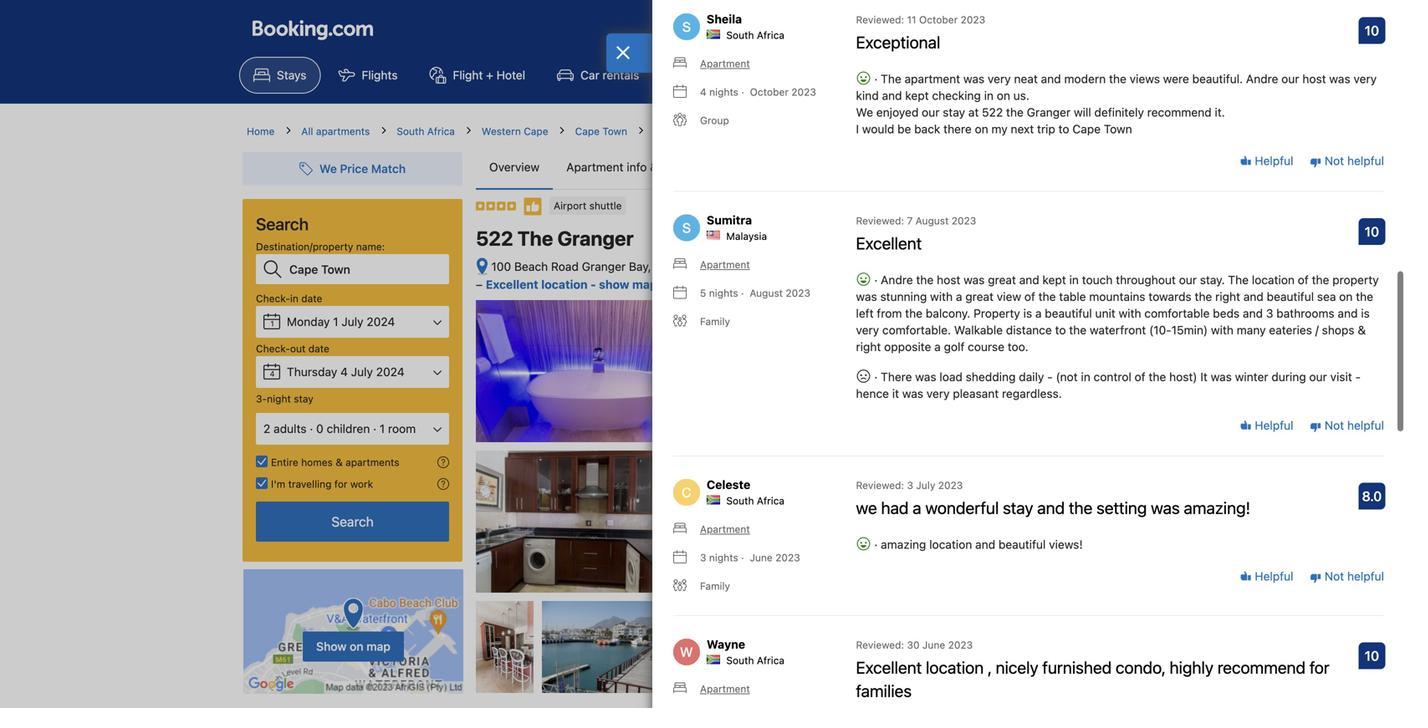 Task type: vqa. For each thing, say whether or not it's contained in the screenshot.
2 days before the trip
no



Task type: describe. For each thing, give the bounding box(es) containing it.
522 for 522 the granger
[[476, 227, 513, 250]]

2 horizontal spatial -
[[1356, 370, 1361, 384]]

south africa for celeste
[[726, 495, 785, 507]]

kept inside 'the apartment was very neat and modern the views were beautiful. andre our host was very kind and kept checking in on us. we enjoyed our stay at 522 the granger will definitely recommend it. i would be back there on my next trip to cape town'
[[905, 89, 929, 102]]

bay,
[[629, 260, 651, 274]]

our inside andre the host was great and kept in touch throughout our stay. the location of the property was stunning with a great view of the table mountains towards the right and beautiful sea on the left from the balcony. property is a beautiful unit with comfortable beds and 3 bathrooms and is very comfortable. walkable distance to the waterfront (10-15min) with many eateries / shops & right opposite a golf course  too.
[[1179, 273, 1197, 287]]

trip
[[1037, 122, 1056, 136]]

location inside excellent location , nicely furnished condo, highly recommend for families
[[926, 658, 984, 677]]

check-out date
[[256, 343, 329, 355]]

i'm
[[271, 479, 285, 490]]

touch
[[1082, 273, 1113, 287]]

info
[[627, 160, 647, 174]]

date for check-out date
[[308, 343, 329, 355]]

point,
[[696, 260, 727, 274]]

reviewed: for excellent
[[856, 215, 904, 227]]

apartment link for excellent
[[673, 257, 750, 272]]

sea
[[1317, 290, 1336, 304]]

· up the hence
[[871, 370, 881, 384]]

top-rated beach nearby
[[961, 514, 1111, 530]]

1 is from the left
[[1024, 306, 1032, 320]]

valign  initial image
[[523, 197, 543, 217]]

10 for excellent location , nicely furnished condo, highly recommend for families
[[1365, 648, 1380, 664]]

entire homes & apartments
[[271, 457, 400, 468]]

celeste
[[707, 478, 751, 492]]

- inside 100 beach road granger bay, mouille point, 8001 cape town, south africa – excellent location - show map
[[591, 278, 596, 292]]

click to open map view image
[[476, 257, 489, 277]]

scored 10 element for excellent
[[1359, 218, 1386, 245]]

apartment inside 'the apartment was very neat and modern the views were beautiful. andre our host was very kind and kept checking in on us. we enjoyed our stay at 522 the granger will definitely recommend it. i would be back there on my next trip to cape town'
[[905, 72, 961, 86]]

1 vertical spatial 3
[[907, 480, 913, 491]]

western cape
[[482, 125, 548, 137]]

family for excellent
[[700, 316, 730, 327]]

it.
[[1215, 105, 1225, 119]]

check- for out
[[256, 343, 290, 355]]

mouille
[[655, 260, 693, 274]]

stays
[[277, 68, 307, 82]]

scored 10 element for excellent location , nicely furnished condo, highly recommend for families
[[1359, 643, 1386, 670]]

granger inside 'the apartment was very neat and modern the views were beautiful. andre our host was very kind and kept checking in on us. we enjoyed our stay at 522 the granger will definitely recommend it. i would be back there on my next trip to cape town'
[[1027, 105, 1071, 119]]

4 for 4
[[270, 370, 275, 379]]

reviewed: 7 august 2023
[[856, 215, 977, 227]]

cape inside 100 beach road granger bay, mouille point, 8001 cape town, south africa – excellent location - show map
[[761, 260, 789, 274]]

our up back
[[922, 105, 940, 119]]

not helpful button for we had a wonderful stay and the setting was amazing!
[[1310, 569, 1384, 585]]

destination/property name:
[[256, 241, 385, 253]]

apartment down wayne
[[700, 683, 750, 695]]

flight + hotel link
[[415, 57, 540, 94]]

we had a wonderful stay and the setting was amazing!
[[856, 498, 1251, 518]]

views!
[[1049, 538, 1083, 552]]

,
[[988, 658, 992, 677]]

0 horizontal spatial 1
[[270, 320, 274, 328]]

of inside the views and location as it was in walking distance of the waterfront .the apartment was well furnished and the beds were super comfy . will definitely stay here again.
[[1046, 384, 1056, 396]]

(south
[[856, 125, 887, 137]]

& for price
[[650, 160, 658, 174]]

not helpful for exceptional
[[1322, 154, 1384, 168]]

2 is from the left
[[1361, 306, 1370, 320]]

2024 for thursday 4 july 2024
[[376, 365, 405, 379]]

too.
[[1008, 340, 1029, 354]]

home
[[247, 125, 275, 137]]

top-rated beach nearby element
[[952, 512, 1111, 532]]

· up stunning
[[871, 273, 881, 287]]

· up kind
[[871, 72, 881, 86]]

4 apartment link from the top
[[673, 682, 750, 697]]

mountains
[[1089, 290, 1146, 304]]

granger inside 100 beach road granger bay, mouille point, 8001 cape town, south africa – excellent location - show map
[[582, 260, 626, 274]]

africa for sheila
[[757, 29, 785, 41]]

very inside andre the host was great and kept in touch throughout our stay. the location of the property was stunning with a great view of the table mountains towards the right and beautiful sea on the left from the balcony. property is a beautiful unit with comfortable beds and 3 bathrooms and is very comfortable. walkable distance to the waterfront (10-15min) with many eateries / shops & right opposite a golf course  too.
[[856, 323, 879, 337]]

definitely inside 'the apartment was very neat and modern the views were beautiful. andre our host was very kind and kept checking in on us. we enjoyed our stay at 522 the granger will definitely recommend it. i would be back there on my next trip to cape town'
[[1095, 105, 1144, 119]]

opposite
[[884, 340, 931, 354]]

at
[[969, 105, 979, 119]]

africa)
[[890, 125, 922, 137]]

reviews
[[1077, 336, 1113, 347]]

list your property
[[895, 22, 1006, 38]]

south africa for wayne
[[726, 655, 785, 667]]

there
[[944, 122, 972, 136]]

airport for airport shuttle
[[554, 200, 587, 212]]

overview link
[[476, 146, 553, 189]]

/
[[1316, 323, 1319, 337]]

on left my
[[975, 122, 989, 136]]

& for apartments
[[336, 457, 343, 468]]

the left group
[[675, 125, 693, 137]]

10 for excellent
[[1365, 224, 1380, 240]]

1 horizontal spatial -
[[1048, 370, 1053, 384]]

us.
[[1014, 89, 1030, 102]]

furnished inside excellent location , nicely furnished condo, highly recommend for families
[[1043, 658, 1112, 677]]

regardless.
[[1002, 387, 1062, 401]]

reviewed: 11 october 2023
[[856, 14, 986, 25]]

back
[[914, 122, 941, 136]]

check- for in
[[256, 293, 290, 305]]

load
[[940, 370, 963, 384]]

it inside the views and location as it was in walking distance of the waterfront .the apartment was well furnished and the beds were super comfy . will definitely stay here again.
[[1092, 371, 1099, 383]]

flight
[[453, 68, 483, 82]]

winter
[[1235, 370, 1269, 384]]

superb
[[1068, 319, 1113, 335]]

· amazing location and beautiful views!
[[871, 538, 1083, 552]]

helpful button for excellent
[[1240, 418, 1294, 434]]

were inside 'the apartment was very neat and modern the views were beautiful. andre our host was very kind and kept checking in on us. we enjoyed our stay at 522 the granger will definitely recommend it. i would be back there on my next trip to cape town'
[[1163, 72, 1189, 86]]

search inside button
[[331, 514, 374, 530]]

andre inside andre the host was great and kept in touch throughout our stay. the location of the property was stunning with a great view of the table mountains towards the right and beautiful sea on the left from the balcony. property is a beautiful unit with comfortable beds and 3 bathrooms and is very comfortable. walkable distance to the waterfront (10-15min) with many eateries / shops & right opposite a golf course  too.
[[881, 273, 913, 287]]

0 horizontal spatial search
[[256, 214, 309, 234]]

host inside andre the host was great and kept in touch throughout our stay. the location of the property was stunning with a great view of the table mountains towards the right and beautiful sea on the left from the balcony. property is a beautiful unit with comfortable beds and 3 bathrooms and is very comfortable. walkable distance to the waterfront (10-15min) with many eateries / shops & right opposite a golf course  too.
[[937, 273, 961, 287]]

show on map
[[316, 640, 391, 654]]

visit
[[1331, 370, 1353, 384]]

hotel
[[497, 68, 525, 82]]

will
[[959, 423, 977, 435]]

views inside the views and location as it was in walking distance of the waterfront .the apartment was well furnished and the beds were super comfy . will definitely stay here again.
[[981, 371, 1010, 383]]

apartment inside the views and location as it was in walking distance of the waterfront .the apartment was well furnished and the beds were super comfy . will definitely stay here again.
[[981, 397, 1033, 409]]

nights for excellent
[[709, 287, 738, 299]]

excellent for excellent location , nicely furnished condo, highly recommend for families
[[856, 658, 922, 677]]

comfortable.
[[883, 323, 951, 337]]

of right view
[[1025, 290, 1036, 304]]

be
[[898, 122, 911, 136]]

checking
[[932, 89, 981, 102]]

town,
[[792, 260, 824, 274]]

super
[[1055, 410, 1084, 422]]

beds inside the views and location as it was in walking distance of the waterfront .the apartment was well furnished and the beds were super comfy . will definitely stay here again.
[[1000, 410, 1025, 422]]

beautiful.
[[1193, 72, 1243, 86]]

· down 8001 on the right of the page
[[741, 287, 744, 299]]

beds inside andre the host was great and kept in touch throughout our stay. the location of the property was stunning with a great view of the table mountains towards the right and beautiful sea on the left from the balcony. property is a beautiful unit with comfortable beds and 3 bathrooms and is very comfortable. walkable distance to the waterfront (10-15min) with many eateries / shops & right opposite a golf course  too.
[[1213, 306, 1240, 320]]

· left amazing
[[874, 538, 878, 552]]

cape up apartment info & price
[[575, 125, 600, 137]]

entire
[[271, 457, 298, 468]]

location inside andre the host was great and kept in touch throughout our stay. the location of the property was stunning with a great view of the table mountains towards the right and beautiful sea on the left from the balcony. property is a beautiful unit with comfortable beds and 3 bathrooms and is very comfortable. walkable distance to the waterfront (10-15min) with many eateries / shops & right opposite a golf course  too.
[[1252, 273, 1295, 287]]

3 nights · june 2023
[[700, 552, 800, 564]]

excellent inside 100 beach road granger bay, mouille point, 8001 cape town, south africa – excellent location - show map
[[486, 278, 539, 292]]

not helpful for we had a wonderful stay and the setting was amazing!
[[1322, 570, 1384, 584]]

0 vertical spatial august
[[916, 215, 949, 227]]

western cape link
[[482, 124, 548, 139]]

1 vertical spatial beautiful
[[1045, 306, 1092, 320]]

granger down airport shuttle
[[558, 227, 634, 250]]

my
[[992, 122, 1008, 136]]

condo,
[[1116, 658, 1166, 677]]

towards
[[1149, 290, 1192, 304]]

car
[[581, 68, 600, 82]]

i'm travelling for work
[[271, 479, 373, 490]]

host inside 'the apartment was very neat and modern the views were beautiful. andre our host was very kind and kept checking in on us. we enjoyed our stay at 522 the granger will definitely recommend it. i would be back there on my next trip to cape town'
[[1303, 72, 1326, 86]]

522 the granger
[[476, 227, 634, 250]]

south africa for sheila
[[726, 29, 785, 41]]

2 vertical spatial beautiful
[[999, 538, 1046, 552]]

0 horizontal spatial with
[[930, 290, 953, 304]]

stays link
[[239, 57, 321, 94]]

show
[[599, 278, 630, 292]]

well
[[1059, 397, 1079, 409]]

waterfront inside the views and location as it was in walking distance of the waterfront .the apartment was well furnished and the beds were super comfy . will definitely stay here again.
[[1079, 384, 1131, 396]]

+
[[486, 68, 493, 82]]

sheila
[[707, 12, 742, 26]]

deals
[[925, 125, 950, 137]]

flight + hotel
[[453, 68, 525, 82]]

apartment info & price link
[[553, 146, 702, 189]]

522 the granger (apartment), cape town (south africa) deals link
[[654, 125, 950, 137]]

night
[[267, 393, 291, 405]]

kind
[[856, 89, 879, 102]]

1 vertical spatial great
[[966, 290, 994, 304]]

on left us.
[[997, 89, 1010, 102]]

neat
[[1014, 72, 1038, 86]]

in inside 'the apartment was very neat and modern the views were beautiful. andre our host was very kind and kept checking in on us. we enjoyed our stay at 522 the granger will definitely recommend it. i would be back there on my next trip to cape town'
[[984, 89, 994, 102]]

our inside there was load shedding daily - (not in control of the host) it was winter during our visit - hence it was very pleasant regardless.
[[1310, 370, 1327, 384]]

comfortable
[[1145, 306, 1210, 320]]

1 horizontal spatial 4
[[341, 365, 348, 379]]

very inside there was load shedding daily - (not in control of the host) it was winter during our visit - hence it was very pleasant regardless.
[[927, 387, 950, 401]]

beach
[[1027, 514, 1065, 530]]

shedding
[[966, 370, 1016, 384]]

modern
[[1064, 72, 1106, 86]]

cape town
[[575, 125, 627, 137]]

africa inside south africa link
[[427, 125, 455, 137]]

cape left i
[[801, 125, 825, 137]]

wonderful
[[926, 498, 999, 518]]

eateries
[[1269, 323, 1312, 337]]

south down the flights
[[397, 125, 424, 137]]

group
[[700, 114, 729, 126]]

south africa down flight
[[397, 125, 455, 137]]

excellent location , nicely furnished condo, highly recommend for families
[[856, 658, 1330, 701]]

2 vertical spatial with
[[1211, 323, 1234, 337]]

show
[[316, 640, 347, 654]]

distance inside andre the host was great and kept in touch throughout our stay. the location of the property was stunning with a great view of the table mountains towards the right and beautiful sea on the left from the balcony. property is a beautiful unit with comfortable beds and 3 bathrooms and is very comfortable. walkable distance to the waterfront (10-15min) with many eateries / shops & right opposite a golf course  too.
[[1006, 323, 1052, 337]]

map inside 100 beach road granger bay, mouille point, 8001 cape town, south africa – excellent location - show map
[[632, 278, 657, 292]]

comfy
[[1087, 410, 1119, 422]]

location inside the views and location as it was in walking distance of the waterfront .the apartment was well furnished and the beds were super comfy . will definitely stay here again.
[[1034, 371, 1075, 383]]

7
[[907, 215, 913, 227]]

hence
[[856, 387, 889, 401]]

price
[[662, 160, 689, 174]]



Task type: locate. For each thing, give the bounding box(es) containing it.
2 vertical spatial july
[[916, 480, 936, 491]]

flights link
[[324, 57, 412, 94]]

location down top-
[[930, 538, 972, 552]]

9.2
[[1123, 325, 1143, 341]]

1 10 from the top
[[1365, 22, 1380, 38]]

1 horizontal spatial for
[[1310, 658, 1330, 677]]

our up towards
[[1179, 273, 1197, 287]]

on
[[997, 89, 1010, 102], [975, 122, 989, 136], [1340, 290, 1353, 304], [350, 640, 364, 654]]

0 horizontal spatial 4
[[270, 370, 275, 379]]

the inside the views and location as it was in walking distance of the waterfront .the apartment was well furnished and the beds were super comfy . will definitely stay here again.
[[959, 371, 978, 383]]

0 vertical spatial views
[[1130, 72, 1160, 86]]

throughout
[[1116, 273, 1176, 287]]

0 horizontal spatial august
[[750, 287, 783, 299]]

reviewed: up we
[[856, 480, 904, 491]]

south inside 100 beach road granger bay, mouille point, 8001 cape town, south africa – excellent location - show map
[[827, 260, 859, 274]]

1 not from the top
[[1325, 154, 1344, 168]]

it inside there was load shedding daily - (not in control of the host) it was winter during our visit - hence it was very pleasant regardless.
[[892, 387, 899, 401]]

reviewed: for excellent location , nicely furnished condo, highly recommend for families
[[856, 639, 904, 651]]

0 horizontal spatial for
[[334, 479, 348, 490]]

in inside andre the host was great and kept in touch throughout our stay. the location of the property was stunning with a great view of the table mountains towards the right and beautiful sea on the left from the balcony. property is a beautiful unit with comfortable beds and 3 bathrooms and is very comfortable. walkable distance to the waterfront (10-15min) with many eateries / shops & right opposite a golf course  too.
[[1070, 273, 1079, 287]]

name:
[[356, 241, 385, 253]]

& right homes
[[336, 457, 343, 468]]

522 up the '100'
[[476, 227, 513, 250]]

0 horizontal spatial definitely
[[980, 423, 1027, 435]]

andre the host was great and kept in touch throughout our stay. the location of the property was stunning with a great view of the table mountains towards the right and beautiful sea on the left from the balcony. property is a beautiful unit with comfortable beds and 3 bathrooms and is very comfortable. walkable distance to the waterfront (10-15min) with many eateries / shops & right opposite a golf course  too.
[[856, 273, 1379, 354]]

africa for wayne
[[757, 655, 785, 667]]

10
[[1365, 22, 1380, 38], [1365, 224, 1380, 240], [1365, 648, 1380, 664]]

reviewed: for we had a wonderful stay and the setting was amazing!
[[856, 480, 904, 491]]

stay inside search section
[[294, 393, 313, 405]]

in up monday
[[290, 293, 299, 305]]

the up enjoyed
[[881, 72, 902, 86]]

show on map button
[[243, 569, 464, 695], [303, 632, 404, 662]]

1 horizontal spatial host
[[1303, 72, 1326, 86]]

car rentals
[[581, 68, 639, 82]]

on right sea
[[1340, 290, 1353, 304]]

1 family from the top
[[700, 316, 730, 327]]

excellent for excellent
[[856, 233, 922, 253]]

1 vertical spatial distance
[[1000, 384, 1043, 396]]

views inside 'the apartment was very neat and modern the views were beautiful. andre our host was very kind and kept checking in on us. we enjoyed our stay at 522 the granger will definitely recommend it. i would be back there on my next trip to cape town'
[[1130, 72, 1160, 86]]

522 up price at the left of page
[[654, 125, 672, 137]]

apartments inside all apartments link
[[316, 125, 370, 137]]

0 vertical spatial october
[[919, 14, 958, 25]]

location
[[1252, 273, 1295, 287], [541, 278, 588, 292], [1034, 371, 1075, 383], [930, 538, 972, 552], [926, 658, 984, 677]]

to inside 'the apartment was very neat and modern the views were beautiful. andre our host was very kind and kept checking in on us. we enjoyed our stay at 522 the granger will definitely recommend it. i would be back there on my next trip to cape town'
[[1059, 122, 1070, 136]]

check- up monday
[[256, 293, 290, 305]]

2 not helpful button from the top
[[1310, 418, 1384, 434]]

not for exceptional
[[1325, 154, 1344, 168]]

family for we had a wonderful stay and the setting was amazing!
[[700, 580, 730, 592]]

andre
[[1246, 72, 1279, 86], [881, 273, 913, 287]]

is right the property
[[1024, 306, 1032, 320]]

4 reviewed: from the top
[[856, 639, 904, 651]]

1 vertical spatial 522
[[654, 125, 672, 137]]

map
[[632, 278, 657, 292], [367, 640, 391, 654]]

south for celeste
[[726, 495, 754, 507]]

0 horizontal spatial property
[[952, 22, 1006, 38]]

in up 'table'
[[1070, 273, 1079, 287]]

apartment info & price
[[567, 160, 689, 174]]

airport taxis link
[[867, 57, 985, 94]]

andre inside 'the apartment was very neat and modern the views were beautiful. andre our host was very kind and kept checking in on us. we enjoyed our stay at 522 the granger will definitely recommend it. i would be back there on my next trip to cape town'
[[1246, 72, 1279, 86]]

1 horizontal spatial map
[[632, 278, 657, 292]]

apartment down cape town link on the top of the page
[[567, 160, 624, 174]]

2 helpful from the top
[[1252, 419, 1294, 433]]

0 horizontal spatial is
[[1024, 306, 1032, 320]]

excellent down 7
[[856, 233, 922, 253]]

in inside search section
[[290, 293, 299, 305]]

not for excellent
[[1325, 419, 1344, 433]]

furnished inside the views and location as it was in walking distance of the waterfront .the apartment was well furnished and the beds were super comfy . will definitely stay here again.
[[1082, 397, 1130, 409]]

0 horizontal spatial beds
[[1000, 410, 1025, 422]]

stay inside 'the apartment was very neat and modern the views were beautiful. andre our host was very kind and kept checking in on us. we enjoyed our stay at 522 the granger will definitely recommend it. i would be back there on my next trip to cape town'
[[943, 105, 965, 119]]

apartment down shedding
[[981, 397, 1033, 409]]

apartments
[[316, 125, 370, 137], [346, 457, 400, 468]]

furnished up comfy on the bottom
[[1082, 397, 1130, 409]]

0 horizontal spatial andre
[[881, 273, 913, 287]]

2 horizontal spatial 4
[[700, 86, 707, 98]]

1 horizontal spatial airport
[[905, 68, 942, 82]]

control
[[1094, 370, 1132, 384]]

property right your
[[952, 22, 1006, 38]]

1 horizontal spatial property
[[1333, 273, 1379, 287]]

right down left
[[856, 340, 881, 354]]

great up view
[[988, 273, 1016, 287]]

0 vertical spatial not helpful
[[1322, 154, 1384, 168]]

0 horizontal spatial kept
[[905, 89, 929, 102]]

3 not helpful button from the top
[[1310, 569, 1384, 585]]

1 horizontal spatial 1
[[333, 315, 338, 329]]

south down sheila
[[726, 29, 754, 41]]

apartment up checking
[[905, 72, 961, 86]]

1 horizontal spatial kept
[[1043, 273, 1066, 287]]

1 vertical spatial june
[[923, 639, 945, 651]]

2 vertical spatial 522
[[476, 227, 513, 250]]

of right control
[[1135, 370, 1146, 384]]

2 vertical spatial helpful
[[1252, 570, 1294, 584]]

the inside andre the host was great and kept in touch throughout our stay. the location of the property was stunning with a great view of the table mountains towards the right and beautiful sea on the left from the balcony. property is a beautiful unit with comfortable beds and 3 bathrooms and is very comfortable. walkable distance to the waterfront (10-15min) with many eateries / shops & right opposite a golf course  too.
[[1228, 273, 1249, 287]]

1 vertical spatial helpful
[[1348, 419, 1384, 433]]

next
[[1011, 122, 1034, 136]]

map right show at the left
[[367, 640, 391, 654]]

beautiful up the bathrooms
[[1267, 290, 1314, 304]]

0 vertical spatial waterfront
[[1090, 323, 1146, 337]]

2024 down monday 1 july 2024
[[376, 365, 405, 379]]

booking.com image
[[253, 20, 373, 40]]

cape inside 'link'
[[524, 125, 548, 137]]

south for wayne
[[726, 655, 754, 667]]

august down 8001 on the right of the page
[[750, 287, 783, 299]]

.the
[[959, 397, 978, 409]]

malaysia
[[726, 230, 767, 242]]

cruises link
[[657, 57, 750, 94]]

2 vertical spatial not helpful button
[[1310, 569, 1384, 585]]

1 vertical spatial were
[[1028, 410, 1052, 422]]

0 vertical spatial kept
[[905, 89, 929, 102]]

scored 9.2 element
[[1119, 320, 1146, 346]]

522 inside 'the apartment was very neat and modern the views were beautiful. andre our host was very kind and kept checking in on us. we enjoyed our stay at 522 the granger will definitely recommend it. i would be back there on my next trip to cape town'
[[982, 105, 1003, 119]]

apartments inside search section
[[346, 457, 400, 468]]

the up beach
[[518, 227, 553, 250]]

0 horizontal spatial june
[[750, 552, 773, 564]]

october right 11
[[919, 14, 958, 25]]

1 vertical spatial for
[[1310, 658, 1330, 677]]

previous image
[[940, 399, 950, 409]]

had
[[881, 498, 909, 518]]

of up the bathrooms
[[1298, 273, 1309, 287]]

2 not helpful from the top
[[1322, 419, 1384, 433]]

1 apartment link from the top
[[673, 56, 750, 71]]

1 horizontal spatial is
[[1361, 306, 1370, 320]]

apartment down malaysia
[[700, 259, 750, 270]]

cruises
[[695, 68, 735, 82]]

0 horizontal spatial town
[[603, 125, 627, 137]]

0 vertical spatial not helpful button
[[1310, 153, 1384, 170]]

helpful
[[1252, 154, 1294, 168], [1252, 419, 1294, 433], [1252, 570, 1294, 584]]

south down celeste
[[726, 495, 754, 507]]

1 horizontal spatial with
[[1119, 306, 1142, 320]]

4 right thursday at the bottom left
[[341, 365, 348, 379]]

reviewed: for exceptional
[[856, 14, 904, 25]]

4 down cruises
[[700, 86, 707, 98]]

2 vertical spatial nights
[[709, 552, 738, 564]]

is right the bathrooms
[[1361, 306, 1370, 320]]

were
[[1163, 72, 1189, 86], [1028, 410, 1052, 422]]

1 vertical spatial furnished
[[1043, 658, 1112, 677]]

3 not from the top
[[1325, 570, 1344, 584]]

distance up too.
[[1006, 323, 1052, 337]]

kept inside andre the host was great and kept in touch throughout our stay. the location of the property was stunning with a great view of the table mountains towards the right and beautiful sea on the left from the balcony. property is a beautiful unit with comfortable beds and 3 bathrooms and is very comfortable. walkable distance to the waterfront (10-15min) with many eateries / shops & right opposite a golf course  too.
[[1043, 273, 1066, 287]]

date for check-in date
[[301, 293, 322, 305]]

& inside search section
[[336, 457, 343, 468]]

not helpful
[[1322, 154, 1384, 168], [1322, 419, 1384, 433], [1322, 570, 1384, 584]]

town inside cape town link
[[603, 125, 627, 137]]

kept
[[905, 89, 929, 102], [1043, 273, 1066, 287]]

- left show
[[591, 278, 596, 292]]

reviewed: left 30
[[856, 639, 904, 651]]

waterfront down as
[[1079, 384, 1131, 396]]

for inside search section
[[334, 479, 348, 490]]

airport shuttle
[[554, 200, 622, 212]]

1 vertical spatial august
[[750, 287, 783, 299]]

taxis
[[946, 68, 971, 82]]

check- down monday
[[256, 343, 290, 355]]

0 vertical spatial 10
[[1365, 22, 1380, 38]]

- left the (not
[[1048, 370, 1053, 384]]

granger left (apartment),
[[696, 125, 735, 137]]

helpful for we had a wonderful stay and the setting was amazing!
[[1348, 570, 1384, 584]]

nights right 5
[[709, 287, 738, 299]]

0 vertical spatial date
[[301, 293, 322, 305]]

golf
[[944, 340, 965, 354]]

0 horizontal spatial host
[[937, 273, 961, 287]]

1 horizontal spatial recommend
[[1218, 658, 1306, 677]]

11
[[907, 14, 917, 25]]

apartments right all
[[316, 125, 370, 137]]

2 vertical spatial not helpful
[[1322, 570, 1384, 584]]

apartment link for we had a wonderful stay and the setting was amazing!
[[673, 522, 750, 537]]

in for touch
[[1070, 273, 1079, 287]]

0 horizontal spatial it
[[892, 387, 899, 401]]

2 helpful button from the top
[[1240, 418, 1294, 434]]

south for sheila
[[726, 29, 754, 41]]

0 vertical spatial furnished
[[1082, 397, 1130, 409]]

walking
[[959, 384, 997, 396]]

will
[[1074, 105, 1091, 119]]

1 vertical spatial beds
[[1000, 410, 1025, 422]]

3 helpful from the top
[[1348, 570, 1384, 584]]

2 vertical spatial &
[[336, 457, 343, 468]]

beach
[[514, 260, 548, 274]]

apartment for excellent
[[700, 259, 750, 270]]

0 vertical spatial helpful button
[[1240, 153, 1294, 170]]

0 horizontal spatial right
[[856, 340, 881, 354]]

helpful button for we had a wonderful stay and the setting was amazing!
[[1240, 569, 1294, 585]]

waterfront down unit
[[1090, 323, 1146, 337]]

on inside andre the host was great and kept in touch throughout our stay. the location of the property was stunning with a great view of the table mountains towards the right and beautiful sea on the left from the balcony. property is a beautiful unit with comfortable beds and 3 bathrooms and is very comfortable. walkable distance to the waterfront (10-15min) with many eateries / shops & right opposite a golf course  too.
[[1340, 290, 1353, 304]]

close image
[[616, 46, 631, 59]]

to inside andre the host was great and kept in touch throughout our stay. the location of the property was stunning with a great view of the table mountains towards the right and beautiful sea on the left from the balcony. property is a beautiful unit with comfortable beds and 3 bathrooms and is very comfortable. walkable distance to the waterfront (10-15min) with many eateries / shops & right opposite a golf course  too.
[[1055, 323, 1066, 337]]

excellent down the '100'
[[486, 278, 539, 292]]

to left superb
[[1055, 323, 1066, 337]]

3 helpful button from the top
[[1240, 569, 1294, 585]]

0 horizontal spatial were
[[1028, 410, 1052, 422]]

it down there
[[892, 387, 899, 401]]

nights for we had a wonderful stay and the setting was amazing!
[[709, 552, 738, 564]]

1 not helpful from the top
[[1322, 154, 1384, 168]]

3 inside andre the host was great and kept in touch throughout our stay. the location of the property was stunning with a great view of the table mountains towards the right and beautiful sea on the left from the balcony. property is a beautiful unit with comfortable beds and 3 bathrooms and is very comfortable. walkable distance to the waterfront (10-15min) with many eateries / shops & right opposite a golf course  too.
[[1266, 306, 1274, 320]]

helpful for we had a wonderful stay and the setting was amazing!
[[1252, 570, 1294, 584]]

again.
[[1080, 423, 1110, 435]]

3 reviewed: from the top
[[856, 480, 904, 491]]

scored 10 element
[[1359, 17, 1386, 44], [1359, 218, 1386, 245], [1359, 643, 1386, 670]]

town inside 'the apartment was very neat and modern the views were beautiful. andre our host was very kind and kept checking in on us. we enjoyed our stay at 522 the granger will definitely recommend it. i would be back there on my next trip to cape town'
[[1104, 122, 1132, 136]]

july right monday
[[342, 315, 364, 329]]

the apartment was very neat and modern the views were beautiful. andre our host was very kind and kept checking in on us. we enjoyed our stay at 522 the granger will definitely recommend it. i would be back there on my next trip to cape town
[[856, 72, 1377, 136]]

2 family from the top
[[700, 580, 730, 592]]

distance inside the views and location as it was in walking distance of the waterfront .the apartment was well furnished and the beds were super comfy . will definitely stay here again.
[[1000, 384, 1043, 396]]

not helpful button for exceptional
[[1310, 153, 1384, 170]]

granger up trip in the right of the page
[[1027, 105, 1071, 119]]

0 horizontal spatial airport
[[554, 200, 587, 212]]

3 10 from the top
[[1365, 648, 1380, 664]]

south africa down sheila
[[726, 29, 785, 41]]

october up (apartment),
[[750, 86, 789, 98]]

1 horizontal spatial 522
[[654, 125, 672, 137]]

airport inside airport taxis link
[[905, 68, 942, 82]]

recommend inside excellent location , nicely furnished condo, highly recommend for families
[[1218, 658, 1306, 677]]

june down celeste
[[750, 552, 773, 564]]

3 helpful from the top
[[1252, 570, 1294, 584]]

1 helpful from the top
[[1348, 154, 1384, 168]]

apartment link down wayne
[[673, 682, 750, 697]]

helpful button
[[1240, 153, 1294, 170], [1240, 418, 1294, 434], [1240, 569, 1294, 585]]

2 horizontal spatial town
[[1104, 122, 1132, 136]]

1 horizontal spatial town
[[828, 125, 853, 137]]

0 horizontal spatial october
[[750, 86, 789, 98]]

scored 8.0 element
[[1359, 483, 1386, 510]]

3 scored 10 element from the top
[[1359, 643, 1386, 670]]

helpful
[[1348, 154, 1384, 168], [1348, 419, 1384, 433], [1348, 570, 1384, 584]]

0 vertical spatial to
[[1059, 122, 1070, 136]]

stay inside the views and location as it was in walking distance of the waterfront .the apartment was well furnished and the beds were super comfy . will definitely stay here again.
[[1030, 423, 1051, 435]]

search section
[[236, 139, 469, 695]]

apartment link down celeste
[[673, 522, 750, 537]]

course
[[968, 340, 1005, 354]]

scored 10 element for exceptional
[[1359, 17, 1386, 44]]

enjoyed
[[877, 105, 919, 119]]

july for 3
[[916, 480, 936, 491]]

0 vertical spatial property
[[952, 22, 1006, 38]]

2024 for monday 1 july 2024
[[367, 315, 395, 329]]

location up the bathrooms
[[1252, 273, 1295, 287]]

recommend inside 'the apartment was very neat and modern the views were beautiful. andre our host was very kind and kept checking in on us. we enjoyed our stay at 522 the granger will definitely recommend it. i would be back there on my next trip to cape town'
[[1147, 105, 1212, 119]]

in inside the views and location as it was in walking distance of the waterfront .the apartment was well furnished and the beds were super comfy . will definitely stay here again.
[[1124, 371, 1133, 383]]

shuttle
[[589, 200, 622, 212]]

1 vertical spatial it
[[892, 387, 899, 401]]

overview
[[489, 160, 540, 174]]

the
[[881, 72, 902, 86], [675, 125, 693, 137], [518, 227, 553, 250], [1228, 273, 1249, 287], [959, 371, 978, 383]]

1 vertical spatial not
[[1325, 419, 1344, 433]]

not helpful button
[[1310, 153, 1384, 170], [1310, 418, 1384, 434], [1310, 569, 1384, 585]]

recommend left it. on the right of the page
[[1147, 105, 1212, 119]]

july for 4
[[351, 365, 373, 379]]

1 vertical spatial property
[[1333, 273, 1379, 287]]

check-in date
[[256, 293, 322, 305]]

cape down will
[[1073, 122, 1101, 136]]

522
[[982, 105, 1003, 119], [654, 125, 672, 137], [476, 227, 513, 250]]

were inside the views and location as it was in walking distance of the waterfront .the apartment was well furnished and the beds were super comfy . will definitely stay here again.
[[1028, 410, 1052, 422]]

80
[[1061, 336, 1074, 347]]

helpful for excellent
[[1252, 419, 1294, 433]]

the inside there was load shedding daily - (not in control of the host) it was winter during our visit - hence it was very pleasant regardless.
[[1149, 370, 1166, 384]]

kept up 'table'
[[1043, 273, 1066, 287]]

for inside excellent location , nicely furnished condo, highly recommend for families
[[1310, 658, 1330, 677]]

10 for exceptional
[[1365, 22, 1380, 38]]

0 vertical spatial recommend
[[1147, 105, 1212, 119]]

1 vertical spatial right
[[856, 340, 881, 354]]

1 horizontal spatial &
[[650, 160, 658, 174]]

0 vertical spatial family
[[700, 316, 730, 327]]

airport left shuttle
[[554, 200, 587, 212]]

8.5 element
[[1118, 508, 1146, 536]]

july up wonderful
[[916, 480, 936, 491]]

cape right western
[[524, 125, 548, 137]]

apartment up '4 nights · october 2023'
[[700, 58, 750, 69]]

0 vertical spatial not
[[1325, 154, 1344, 168]]

in for walking
[[1124, 371, 1133, 383]]

apartment for exceptional
[[700, 58, 750, 69]]

our left visit
[[1310, 370, 1327, 384]]

1 horizontal spatial right
[[1216, 290, 1241, 304]]

all
[[301, 125, 313, 137]]

1 not helpful button from the top
[[1310, 153, 1384, 170]]

2 vertical spatial 10
[[1365, 648, 1380, 664]]

cape inside 'the apartment was very neat and modern the views were beautiful. andre our host was very kind and kept checking in on us. we enjoyed our stay at 522 the granger will definitely recommend it. i would be back there on my next trip to cape town'
[[1073, 122, 1101, 136]]

5
[[700, 287, 706, 299]]

family down 3 nights · june 2023
[[700, 580, 730, 592]]

helpful for exceptional
[[1348, 154, 1384, 168]]

- right visit
[[1356, 370, 1361, 384]]

definitely inside the views and location as it was in walking distance of the waterfront .the apartment was well furnished and the beds were super comfy . will definitely stay here again.
[[980, 423, 1027, 435]]

homes
[[301, 457, 333, 468]]

3 apartment link from the top
[[673, 522, 750, 537]]

522 for 522 the granger (apartment), cape town (south africa) deals
[[654, 125, 672, 137]]

0 vertical spatial july
[[342, 315, 364, 329]]

2 scored 10 element from the top
[[1359, 218, 1386, 245]]

1 vertical spatial map
[[367, 640, 391, 654]]

great up the property
[[966, 290, 994, 304]]

a
[[956, 290, 962, 304], [1036, 306, 1042, 320], [935, 340, 941, 354], [913, 498, 922, 518]]

2 horizontal spatial with
[[1211, 323, 1234, 337]]

host)
[[1170, 370, 1198, 384]]

1 reviewed: from the top
[[856, 14, 904, 25]]

0 vertical spatial andre
[[1246, 72, 1279, 86]]

location down road
[[541, 278, 588, 292]]

not helpful button for excellent
[[1310, 418, 1384, 434]]

2 helpful from the top
[[1348, 419, 1384, 433]]

airport left "taxis" on the right of the page
[[905, 68, 942, 82]]

not for we had a wonderful stay and the setting was amazing!
[[1325, 570, 1344, 584]]

2 apartment link from the top
[[673, 257, 750, 272]]

cape town link
[[575, 124, 627, 139]]

with left many
[[1211, 323, 1234, 337]]

excellent location - show map button
[[486, 278, 657, 292]]

helpful for exceptional
[[1252, 154, 1294, 168]]

0 vertical spatial helpful
[[1252, 154, 1294, 168]]

amazing!
[[1184, 498, 1251, 518]]

· down celeste
[[741, 552, 744, 564]]

excellent inside excellent location , nicely furnished condo, highly recommend for families
[[856, 658, 922, 677]]

1 vertical spatial nights
[[709, 287, 738, 299]]

1 scored 10 element from the top
[[1359, 17, 1386, 44]]

july right thursday at the bottom left
[[351, 365, 373, 379]]

in for control
[[1081, 370, 1091, 384]]

1 vertical spatial apartment
[[981, 397, 1033, 409]]

search down "work"
[[331, 514, 374, 530]]

in right checking
[[984, 89, 994, 102]]

· up (apartment),
[[741, 86, 744, 98]]

3-night stay
[[256, 393, 313, 405]]

walkable
[[954, 323, 1003, 337]]

the views and location as it was in walking distance of the waterfront .the apartment was well furnished and the beds were super comfy . will definitely stay here again.
[[959, 371, 1133, 435]]

2024
[[367, 315, 395, 329], [376, 365, 405, 379]]

airport for airport taxis
[[905, 68, 942, 82]]

south africa down wayne
[[726, 655, 785, 667]]

0 vertical spatial june
[[750, 552, 773, 564]]

africa inside 100 beach road granger bay, mouille point, 8001 cape town, south africa – excellent location - show map
[[862, 260, 894, 274]]

location inside 100 beach road granger bay, mouille point, 8001 cape town, south africa – excellent location - show map
[[541, 278, 588, 292]]

0 vertical spatial for
[[334, 479, 348, 490]]

map inside search section
[[367, 640, 391, 654]]

superb 80 reviews
[[1061, 319, 1113, 347]]

rated superb element
[[952, 317, 1113, 337]]

property inside andre the host was great and kept in touch throughout our stay. the location of the property was stunning with a great view of the table mountains towards the right and beautiful sea on the left from the balcony. property is a beautiful unit with comfortable beds and 3 bathrooms and is very comfortable. walkable distance to the waterfront (10-15min) with many eateries / shops & right opposite a golf course  too.
[[1333, 273, 1379, 287]]

0 vertical spatial check-
[[256, 293, 290, 305]]

0 horizontal spatial 3
[[700, 552, 706, 564]]

in inside there was load shedding daily - (not in control of the host) it was winter during our visit - hence it was very pleasant regardless.
[[1081, 370, 1091, 384]]

2 reviewed: from the top
[[856, 215, 904, 227]]

0 vertical spatial &
[[650, 160, 658, 174]]

apartment link for exceptional
[[673, 56, 750, 71]]

3-
[[256, 393, 267, 405]]

was
[[964, 72, 985, 86], [1330, 72, 1351, 86], [964, 273, 985, 287], [856, 290, 877, 304], [915, 370, 937, 384], [1211, 370, 1232, 384], [1102, 371, 1121, 383], [902, 387, 924, 401], [1036, 397, 1056, 409], [1151, 498, 1180, 518]]

522 up my
[[982, 105, 1003, 119]]

setting
[[1097, 498, 1147, 518]]

location up regardless. at the right bottom
[[1034, 371, 1075, 383]]

waterfront inside andre the host was great and kept in touch throughout our stay. the location of the property was stunning with a great view of the table mountains towards the right and beautiful sea on the left from the balcony. property is a beautiful unit with comfortable beds and 3 bathrooms and is very comfortable. walkable distance to the waterfront (10-15min) with many eateries / shops & right opposite a golf course  too.
[[1090, 323, 1146, 337]]

0 horizontal spatial &
[[336, 457, 343, 468]]

africa for celeste
[[757, 495, 785, 507]]

1 horizontal spatial october
[[919, 14, 958, 25]]

wayne
[[707, 638, 745, 652]]

andre right beautiful.
[[1246, 72, 1279, 86]]

1 vertical spatial check-
[[256, 343, 290, 355]]

1 vertical spatial search
[[331, 514, 374, 530]]

0 vertical spatial 2024
[[367, 315, 395, 329]]

& inside andre the host was great and kept in touch throughout our stay. the location of the property was stunning with a great view of the table mountains towards the right and beautiful sea on the left from the balcony. property is a beautiful unit with comfortable beds and 3 bathrooms and is very comfortable. walkable distance to the waterfront (10-15min) with many eateries / shops & right opposite a golf course  too.
[[1358, 323, 1366, 337]]

property
[[952, 22, 1006, 38], [1333, 273, 1379, 287]]

of inside there was load shedding daily - (not in control of the host) it was winter during our visit - hence it was very pleasant regardless.
[[1135, 370, 1146, 384]]

the inside 'the apartment was very neat and modern the views were beautiful. andre our host was very kind and kept checking in on us. we enjoyed our stay at 522 the granger will definitely recommend it. i would be back there on my next trip to cape town'
[[881, 72, 902, 86]]

reviewed: left 7
[[856, 215, 904, 227]]

0 horizontal spatial recommend
[[1147, 105, 1212, 119]]

1 helpful button from the top
[[1240, 153, 1294, 170]]

on right show at the left
[[350, 640, 364, 654]]

1 helpful from the top
[[1252, 154, 1294, 168]]

0 vertical spatial beautiful
[[1267, 290, 1314, 304]]

1 vertical spatial to
[[1055, 323, 1066, 337]]

search button
[[256, 502, 449, 542]]

2 not from the top
[[1325, 419, 1344, 433]]

5 nights · august 2023
[[700, 287, 811, 299]]

july for 1
[[342, 315, 364, 329]]

not helpful for excellent
[[1322, 419, 1384, 433]]

there
[[881, 370, 912, 384]]

2 check- from the top
[[256, 343, 290, 355]]

apartment
[[700, 58, 750, 69], [567, 160, 624, 174], [700, 259, 750, 270], [700, 524, 750, 535], [700, 683, 750, 695]]

map down bay,
[[632, 278, 657, 292]]

daily
[[1019, 370, 1044, 384]]

0 vertical spatial great
[[988, 273, 1016, 287]]

town left i
[[828, 125, 853, 137]]

our right beautiful.
[[1282, 72, 1300, 86]]

helpful for excellent
[[1348, 419, 1384, 433]]

families
[[856, 681, 912, 701]]

search up the destination/property
[[256, 214, 309, 234]]

car rentals link
[[543, 57, 654, 94]]

2 horizontal spatial &
[[1358, 323, 1366, 337]]

south right the town,
[[827, 260, 859, 274]]

1 vertical spatial family
[[700, 580, 730, 592]]

on inside search section
[[350, 640, 364, 654]]

distance down too.
[[1000, 384, 1043, 396]]

apartment for we had a wonderful stay and the setting was amazing!
[[700, 524, 750, 535]]

1 check- from the top
[[256, 293, 290, 305]]

helpful button for exceptional
[[1240, 153, 1294, 170]]

rentals
[[603, 68, 639, 82]]

nearby
[[1068, 514, 1111, 530]]

3 not helpful from the top
[[1322, 570, 1384, 584]]

beds up many
[[1213, 306, 1240, 320]]

in up the .
[[1124, 371, 1133, 383]]

2 10 from the top
[[1365, 224, 1380, 240]]

nights for exceptional
[[709, 86, 739, 98]]

0 vertical spatial definitely
[[1095, 105, 1144, 119]]

4 for 4 nights · october 2023
[[700, 86, 707, 98]]

1 vertical spatial kept
[[1043, 273, 1066, 287]]

town up apartment info & price
[[603, 125, 627, 137]]

table
[[1059, 290, 1086, 304]]

list
[[895, 22, 918, 38]]

reviewed: up exceptional
[[856, 14, 904, 25]]

granger up show
[[582, 260, 626, 274]]

western
[[482, 125, 521, 137]]



